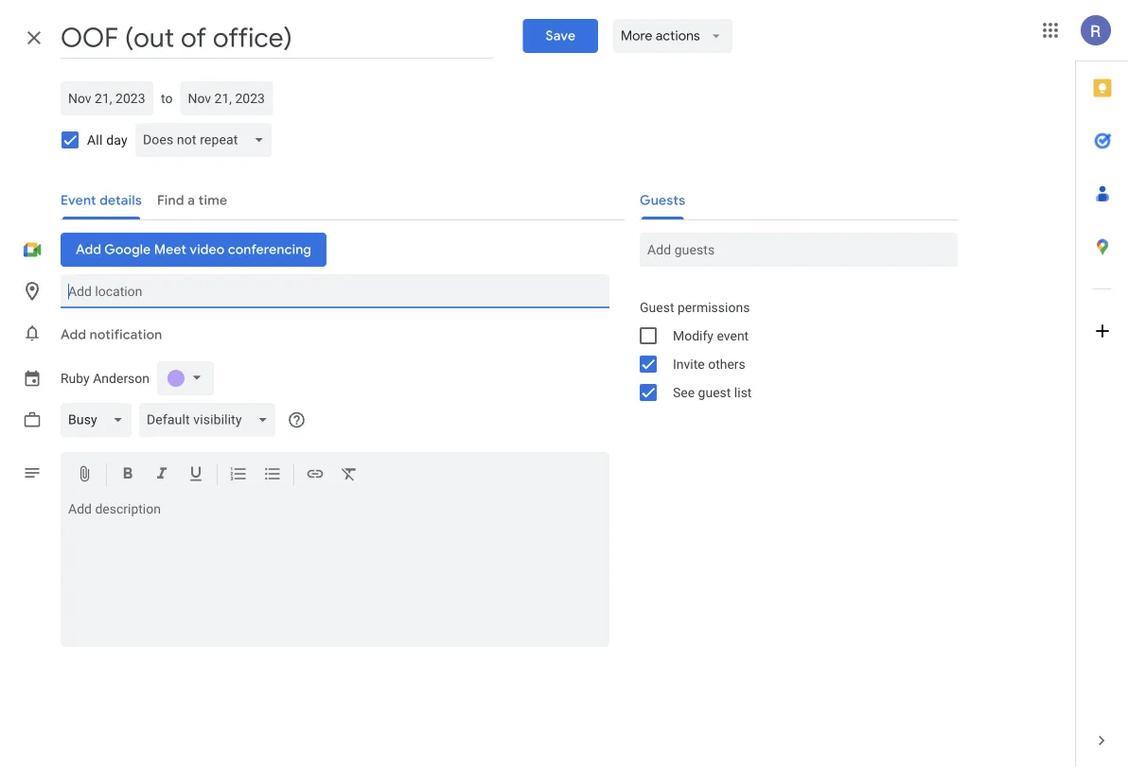 Task type: locate. For each thing, give the bounding box(es) containing it.
bold image
[[118, 465, 137, 487]]

bulleted list image
[[263, 465, 282, 487]]

group containing guest permissions
[[625, 293, 958, 407]]

all day
[[87, 132, 128, 148]]

modify
[[673, 328, 714, 344]]

see
[[673, 385, 695, 400]]

Guests text field
[[647, 233, 950, 267]]

permissions
[[678, 300, 750, 315]]

group
[[625, 293, 958, 407]]

day
[[106, 132, 128, 148]]

guest permissions
[[640, 300, 750, 315]]

list
[[734, 385, 752, 400]]

underline image
[[186, 465, 205, 487]]

add notification button
[[53, 312, 170, 358]]

others
[[708, 356, 746, 372]]

all
[[87, 132, 103, 148]]

save
[[546, 27, 576, 44]]

numbered list image
[[229, 465, 248, 487]]

tab list
[[1076, 62, 1128, 715]]

notification
[[90, 327, 162, 344]]

event
[[717, 328, 749, 344]]

Location text field
[[68, 274, 602, 309]]

End date text field
[[188, 87, 265, 110]]

Start date text field
[[68, 87, 146, 110]]

invite others
[[673, 356, 746, 372]]

more
[[621, 27, 653, 44]]

modify event
[[673, 328, 749, 344]]

None field
[[135, 123, 279, 157], [61, 403, 139, 437], [139, 403, 283, 437], [135, 123, 279, 157], [61, 403, 139, 437], [139, 403, 283, 437]]

add notification
[[61, 327, 162, 344]]

to
[[161, 90, 173, 106]]

anderson
[[93, 371, 150, 386]]

guest
[[640, 300, 674, 315]]



Task type: describe. For each thing, give the bounding box(es) containing it.
save button
[[523, 19, 598, 53]]

more actions arrow_drop_down
[[621, 27, 725, 44]]

Title text field
[[61, 17, 493, 59]]

add
[[61, 327, 86, 344]]

formatting options toolbar
[[61, 452, 610, 498]]

invite
[[673, 356, 705, 372]]

Description text field
[[61, 502, 610, 644]]

ruby anderson
[[61, 371, 150, 386]]

remove formatting image
[[340, 465, 359, 487]]

insert link image
[[306, 465, 325, 487]]

actions
[[656, 27, 700, 44]]

guest
[[698, 385, 731, 400]]

arrow_drop_down
[[708, 27, 725, 44]]

italic image
[[152, 465, 171, 487]]

ruby
[[61, 371, 90, 386]]

see guest list
[[673, 385, 752, 400]]



Task type: vqa. For each thing, say whether or not it's contained in the screenshot.
Invite others
yes



